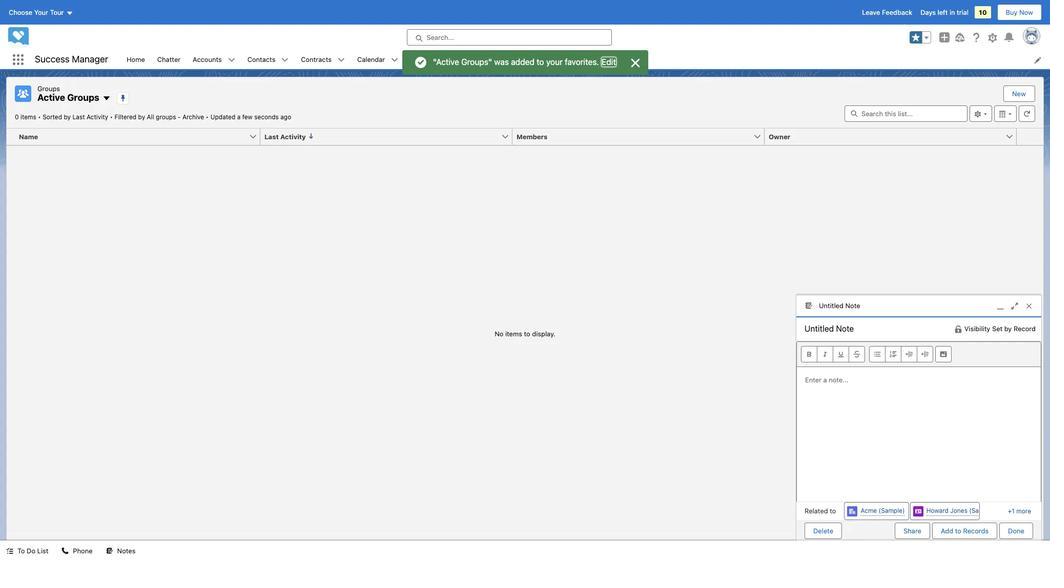 Task type: locate. For each thing, give the bounding box(es) containing it.
untitled
[[819, 302, 844, 310]]

last
[[73, 113, 85, 121], [264, 132, 279, 141]]

text default image left the *
[[391, 57, 398, 64]]

name button
[[7, 128, 249, 145]]

large image
[[629, 57, 641, 69]]

visibility
[[964, 325, 990, 333]]

active
[[416, 56, 435, 64], [436, 58, 459, 67], [37, 92, 65, 103]]

delete status
[[805, 523, 895, 539]]

• right archive
[[206, 113, 209, 121]]

leave
[[862, 8, 880, 16]]

active inside success alert dialog
[[436, 58, 459, 67]]

to
[[17, 547, 25, 556]]

1 vertical spatial last
[[264, 132, 279, 141]]

2 (sample) from the left
[[969, 507, 996, 515]]

feedback
[[882, 8, 912, 16]]

10
[[979, 8, 987, 16]]

None search field
[[845, 105, 968, 122]]

0 horizontal spatial activity
[[87, 113, 108, 121]]

to left your
[[536, 58, 544, 67]]

1 " from the left
[[433, 58, 436, 67]]

archive
[[182, 113, 204, 121]]

active groups|groups|list view element
[[6, 77, 1044, 541]]

by right set
[[1004, 325, 1012, 333]]

records
[[963, 527, 989, 535]]

text default image right contacts
[[282, 57, 289, 64]]

name
[[19, 132, 38, 141]]

buy now button
[[997, 4, 1042, 21]]

activity down ago
[[280, 132, 306, 141]]

text default image inside 'contracts' list item
[[338, 57, 345, 64]]

active groups status
[[15, 113, 210, 121]]

toolbar
[[797, 342, 1041, 367]]

list item
[[404, 50, 518, 69]]

success manager
[[35, 54, 108, 65]]

text default image left visibility
[[954, 325, 962, 333]]

done button
[[999, 523, 1033, 539]]

0
[[15, 113, 19, 121]]

name element
[[7, 128, 267, 145]]

untitled note dialog
[[796, 295, 1042, 541]]

chatter link
[[151, 50, 187, 69]]

activity left the filtered
[[87, 113, 108, 121]]

text default image
[[506, 56, 513, 63], [282, 57, 289, 64], [391, 57, 398, 64], [954, 325, 962, 333], [6, 548, 13, 555], [106, 548, 113, 555]]

accounts link
[[187, 50, 228, 69]]

favorites.
[[565, 58, 599, 67]]

display.
[[532, 330, 555, 338]]

text default image inside calendar list item
[[391, 57, 398, 64]]

0 vertical spatial last
[[73, 113, 85, 121]]

last down 'active groups'
[[73, 113, 85, 121]]

add to records button
[[932, 523, 997, 539]]

text default image inside contacts list item
[[282, 57, 289, 64]]

contacts
[[247, 55, 275, 63]]

" left was at left
[[488, 58, 492, 67]]

filtered
[[115, 113, 136, 121]]

contacts link
[[241, 50, 282, 69]]

to right 'related'
[[830, 507, 836, 515]]

items for no
[[505, 330, 522, 338]]

None text field
[[796, 318, 903, 340]]

1 horizontal spatial activity
[[280, 132, 306, 141]]

1 vertical spatial activity
[[280, 132, 306, 141]]

text default image left notes
[[106, 548, 113, 555]]

active left |
[[436, 58, 459, 67]]

to right add
[[955, 527, 961, 535]]

-
[[178, 113, 181, 121]]

• left sorted
[[38, 113, 41, 121]]

active groups
[[37, 92, 99, 103]]

|
[[461, 56, 464, 64]]

"
[[433, 58, 436, 67], [488, 58, 492, 67]]

0 vertical spatial activity
[[87, 113, 108, 121]]

last down seconds
[[264, 132, 279, 141]]

last activity element
[[260, 128, 519, 145]]

0 vertical spatial items
[[20, 113, 36, 121]]

text default image right contracts
[[338, 57, 345, 64]]

by right sorted
[[64, 113, 71, 121]]

1 horizontal spatial "
[[488, 58, 492, 67]]

(sample)
[[879, 507, 905, 515], [969, 507, 996, 515]]

2 horizontal spatial by
[[1004, 325, 1012, 333]]

text default image right accounts
[[228, 57, 235, 64]]

active up sorted
[[37, 92, 65, 103]]

0 horizontal spatial (sample)
[[879, 507, 905, 515]]

0 items • sorted by last activity • filtered by all groups - archive • updated a few seconds ago
[[15, 113, 291, 121]]

last activity
[[264, 132, 306, 141]]

2 horizontal spatial •
[[206, 113, 209, 121]]

activity
[[87, 113, 108, 121], [280, 132, 306, 141]]

related
[[805, 507, 828, 515]]

to do list button
[[0, 541, 55, 562]]

1 horizontal spatial active
[[416, 56, 435, 64]]

few
[[242, 113, 253, 121]]

list item containing *
[[404, 50, 518, 69]]

leave feedback link
[[862, 8, 912, 16]]

related to
[[805, 507, 836, 515]]

0 horizontal spatial last
[[73, 113, 85, 121]]

groups inside success alert dialog
[[461, 58, 488, 67]]

acme
[[861, 507, 877, 515]]

to inside success alert dialog
[[536, 58, 544, 67]]

text default image inside the phone 'button'
[[62, 548, 69, 555]]

2 horizontal spatial active
[[436, 58, 459, 67]]

items right 0
[[20, 113, 36, 121]]

share button
[[895, 523, 930, 539]]

(sample) inside "link"
[[969, 507, 996, 515]]

phone button
[[56, 541, 99, 562]]

(sample) up records
[[969, 507, 996, 515]]

to
[[536, 58, 544, 67], [524, 330, 530, 338], [830, 507, 836, 515], [955, 527, 961, 535]]

text default image inside to do list button
[[6, 548, 13, 555]]

active inside list item
[[416, 56, 435, 64]]

format body element
[[869, 346, 933, 363]]

list
[[120, 50, 1050, 69]]

(sample) right acme
[[879, 507, 905, 515]]

1 vertical spatial items
[[505, 330, 522, 338]]

to inside add to records button
[[955, 527, 961, 535]]

• left the filtered
[[110, 113, 113, 121]]

howard
[[926, 507, 949, 515]]

text default image
[[228, 57, 235, 64], [338, 57, 345, 64], [102, 94, 111, 103], [62, 548, 69, 555]]

members
[[517, 132, 548, 141]]

text default image left phone
[[62, 548, 69, 555]]

was
[[494, 58, 509, 67]]

text default image up 'active groups' status
[[102, 94, 111, 103]]

buy now
[[1006, 8, 1033, 16]]

members element
[[513, 128, 771, 145]]

text default image down the search... button
[[506, 56, 513, 63]]

accounts list item
[[187, 50, 241, 69]]

to do list
[[17, 547, 48, 556]]

•
[[38, 113, 41, 121], [110, 113, 113, 121], [206, 113, 209, 121]]

manager
[[72, 54, 108, 65]]

a
[[237, 113, 241, 121]]

0 horizontal spatial •
[[38, 113, 41, 121]]

sorted
[[43, 113, 62, 121]]

0 horizontal spatial "
[[433, 58, 436, 67]]

choose your tour button
[[8, 4, 74, 21]]

delete
[[813, 527, 833, 535]]

items
[[20, 113, 36, 121], [505, 330, 522, 338]]

text default image left to
[[6, 548, 13, 555]]

done
[[1008, 527, 1025, 535]]

group
[[910, 31, 931, 44]]

by inside the untitled note 'dialog'
[[1004, 325, 1012, 333]]

to left the display. at right bottom
[[524, 330, 530, 338]]

1 horizontal spatial (sample)
[[969, 507, 996, 515]]

more
[[1016, 508, 1031, 515]]

by left all
[[138, 113, 145, 121]]

groups
[[437, 56, 459, 64], [465, 56, 488, 64], [461, 58, 488, 67], [37, 85, 60, 93], [67, 92, 99, 103]]

leave feedback
[[862, 8, 912, 16]]

1 horizontal spatial last
[[264, 132, 279, 141]]

no items to display.
[[495, 330, 555, 338]]

visibility set by record
[[964, 325, 1036, 333]]

items right no
[[505, 330, 522, 338]]

1 horizontal spatial •
[[110, 113, 113, 121]]

" right the *
[[433, 58, 436, 67]]

active right the *
[[416, 56, 435, 64]]

account image
[[847, 507, 858, 517]]

groups left was at left
[[461, 58, 488, 67]]

now
[[1019, 8, 1033, 16]]

home
[[127, 55, 145, 63]]

1 horizontal spatial items
[[505, 330, 522, 338]]

notes
[[117, 547, 136, 556]]

acme (sample)
[[861, 507, 905, 515]]

owner element
[[765, 128, 1023, 145]]

0 horizontal spatial items
[[20, 113, 36, 121]]

groups right |
[[465, 56, 488, 64]]



Task type: describe. For each thing, give the bounding box(es) containing it.
in
[[950, 8, 955, 16]]

untitled note
[[819, 302, 860, 310]]

none search field inside active groups|groups|list view element
[[845, 105, 968, 122]]

members button
[[513, 128, 753, 145]]

your
[[546, 58, 562, 67]]

2 " from the left
[[488, 58, 492, 67]]

phone
[[73, 547, 93, 556]]

action image
[[1017, 128, 1043, 145]]

howard jones (sample)
[[926, 507, 996, 515]]

last inside button
[[264, 132, 279, 141]]

success alert dialog
[[402, 50, 648, 75]]

calendar
[[357, 55, 385, 63]]

items for 0
[[20, 113, 36, 121]]

list
[[37, 547, 48, 556]]

contacts list item
[[241, 50, 295, 69]]

calendar list item
[[351, 50, 404, 69]]

1 • from the left
[[38, 113, 41, 121]]

1 horizontal spatial by
[[138, 113, 145, 121]]

groups
[[156, 113, 176, 121]]

left
[[938, 8, 948, 16]]

Search Active Groups list view. search field
[[845, 105, 968, 122]]

text default image inside active groups|groups|list view element
[[102, 94, 111, 103]]

jones
[[950, 507, 968, 515]]

note
[[845, 302, 860, 310]]

your
[[34, 8, 48, 16]]

text default image inside notes button
[[106, 548, 113, 555]]

0 horizontal spatial active
[[37, 92, 65, 103]]

add
[[941, 527, 953, 535]]

text default image inside accounts list item
[[228, 57, 235, 64]]

groups up 'active groups' status
[[67, 92, 99, 103]]

to inside active groups|groups|list view element
[[524, 330, 530, 338]]

" active groups " was added to your favorites. edit
[[433, 58, 616, 67]]

groups up sorted
[[37, 85, 60, 93]]

* active groups | groups
[[411, 56, 488, 64]]

tour
[[50, 8, 64, 16]]

days left in trial
[[921, 8, 969, 16]]

*
[[411, 56, 414, 64]]

seconds
[[254, 113, 279, 121]]

days
[[921, 8, 936, 16]]

ago
[[280, 113, 291, 121]]

search... button
[[407, 29, 612, 46]]

calendar link
[[351, 50, 391, 69]]

share
[[904, 527, 922, 535]]

last activity button
[[260, 128, 501, 145]]

active for *
[[416, 56, 435, 64]]

edit link
[[601, 57, 616, 67]]

toolbar inside the untitled note 'dialog'
[[797, 342, 1041, 367]]

0 horizontal spatial by
[[64, 113, 71, 121]]

delete button
[[805, 523, 842, 539]]

groups left |
[[437, 56, 459, 64]]

edit
[[601, 58, 616, 67]]

format text element
[[801, 346, 865, 363]]

home link
[[120, 50, 151, 69]]

contracts list item
[[295, 50, 351, 69]]

updated
[[210, 113, 235, 121]]

activity inside button
[[280, 132, 306, 141]]

do
[[27, 547, 35, 556]]

Compose text text field
[[797, 367, 1041, 498]]

howard jones (sample) link
[[926, 507, 996, 517]]

no
[[495, 330, 503, 338]]

contact image
[[913, 507, 923, 517]]

3 • from the left
[[206, 113, 209, 121]]

search...
[[427, 33, 454, 42]]

2 • from the left
[[110, 113, 113, 121]]

set
[[992, 325, 1003, 333]]

1
[[1012, 508, 1015, 515]]

list containing home
[[120, 50, 1050, 69]]

owner
[[769, 132, 791, 141]]

none text field inside the untitled note 'dialog'
[[796, 318, 903, 340]]

contracts link
[[295, 50, 338, 69]]

choose
[[9, 8, 32, 16]]

add to records
[[941, 527, 989, 535]]

contracts
[[301, 55, 332, 63]]

choose your tour
[[9, 8, 64, 16]]

action element
[[1017, 128, 1043, 145]]

notes button
[[100, 541, 142, 562]]

success
[[35, 54, 70, 65]]

new
[[1012, 90, 1026, 98]]

record
[[1014, 325, 1036, 333]]

owner button
[[765, 128, 1006, 145]]

trial
[[957, 8, 969, 16]]

1 (sample) from the left
[[879, 507, 905, 515]]

+
[[1008, 508, 1012, 515]]

accounts
[[193, 55, 222, 63]]

text default image inside list item
[[506, 56, 513, 63]]

chatter
[[157, 55, 180, 63]]

buy
[[1006, 8, 1018, 16]]

active for "
[[436, 58, 459, 67]]

new button
[[1004, 86, 1034, 101]]



Task type: vqa. For each thing, say whether or not it's contained in the screenshot.
'search field'
yes



